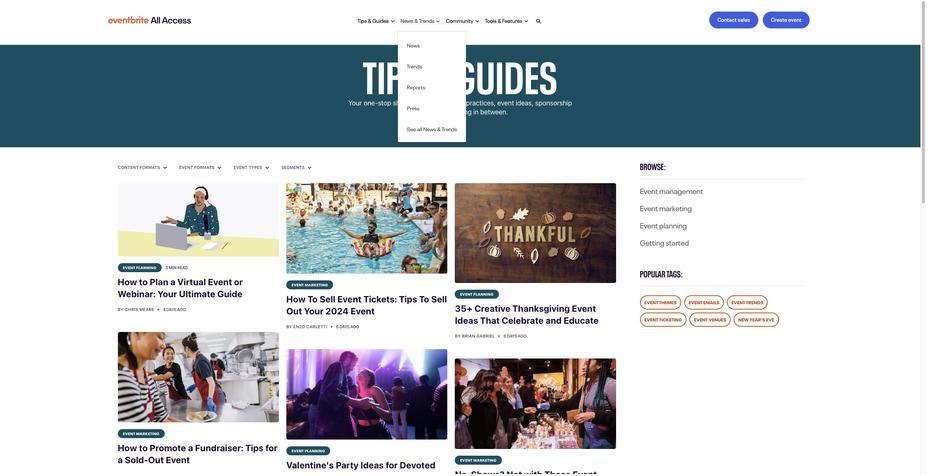 Task type: locate. For each thing, give the bounding box(es) containing it.
0 vertical spatial ago
[[177, 306, 186, 312]]

2 arrow image from the left
[[265, 167, 269, 170]]

search icon image
[[536, 19, 541, 24]]

event planning link up the valentine's
[[286, 447, 330, 456]]

marketing for lots of people at a pool party image
[[305, 282, 328, 288]]

& for tips & guides link
[[368, 16, 372, 24]]

1 vertical spatial 6
[[504, 333, 506, 339]]

news for news
[[407, 41, 420, 48]]

chris
[[125, 307, 138, 312]]

0 horizontal spatial out
[[148, 455, 164, 466]]

and down the thanksgiving
[[546, 316, 562, 326]]

1 horizontal spatial for
[[386, 461, 398, 471]]

arrow image left tools
[[475, 20, 479, 23]]

event planning link for how to plan a virtual event or webinar: your ultimate guide
[[118, 263, 162, 272]]

& for news & trends link
[[415, 16, 418, 24]]

by enzo carletti link
[[286, 325, 329, 330]]

event formats
[[179, 165, 216, 170]]

1 vertical spatial to
[[139, 443, 148, 454]]

contact sales link
[[709, 12, 759, 28]]

plan
[[150, 277, 168, 287]]

1 vertical spatial out
[[148, 455, 164, 466]]

1 horizontal spatial formats
[[194, 165, 215, 170]]

how inside how to plan a virtual event or webinar: your ultimate guide
[[118, 277, 137, 287]]

by chris meabe
[[118, 307, 155, 312]]

your up the carletti
[[304, 306, 324, 317]]

arrow image right 'news & trends'
[[436, 20, 440, 23]]

0 horizontal spatial your
[[158, 289, 177, 299]]

0 vertical spatial 6 days ago
[[336, 324, 359, 330]]

arrow image for event types
[[265, 167, 269, 170]]

for
[[410, 99, 418, 107], [266, 443, 278, 454], [386, 461, 398, 471]]

planning up plan
[[136, 265, 156, 270]]

6 right gabriel
[[504, 333, 506, 339]]

by for how to plan a virtual event or webinar: your ultimate guide
[[118, 307, 124, 312]]

trends up news link
[[419, 16, 434, 24]]

how to promote a fundraiser: tips for a sold-out event
[[118, 443, 278, 466]]

marketing for event guests and food vendor image
[[473, 458, 497, 463]]

1 to from the top
[[139, 277, 148, 287]]

ago down celebrate
[[518, 333, 527, 339]]

arrow image inside the event types dropdown button
[[265, 167, 269, 170]]

2 horizontal spatial your
[[348, 99, 362, 107]]

your down plan
[[158, 289, 177, 299]]

types
[[249, 165, 262, 170]]

ideas right party
[[361, 461, 384, 471]]

1 horizontal spatial event
[[788, 15, 802, 23]]

event planning up 35+
[[460, 292, 494, 297]]

and
[[427, 108, 438, 116], [546, 316, 562, 326]]

contact
[[718, 15, 737, 23]]

0 vertical spatial ideas
[[455, 316, 478, 326]]

0 horizontal spatial guides
[[373, 16, 389, 24]]

and inside your one-stop shop for marketing best practices, event ideas, sponsorship tips, and everything in between.
[[427, 108, 438, 116]]

2 vertical spatial a
[[118, 455, 123, 466]]

arrow image inside news & trends link
[[436, 20, 440, 23]]

1 vertical spatial 6 days ago
[[504, 333, 527, 339]]

sell up 2024
[[320, 294, 336, 305]]

planning up the valentine's
[[305, 449, 325, 454]]

3 arrow image from the left
[[308, 167, 311, 170]]

tags:
[[667, 267, 683, 280]]

event formats button
[[179, 165, 222, 171]]

popular tags:
[[640, 267, 683, 280]]

0 horizontal spatial 6
[[336, 324, 339, 330]]

how inside the how to promote a fundraiser: tips for a sold-out event
[[118, 443, 137, 454]]

trends down everything
[[442, 125, 457, 132]]

trends up the reports
[[407, 62, 422, 69]]

6 for thanksgiving
[[504, 333, 506, 339]]

ideas down 35+
[[455, 316, 478, 326]]

a for virtual
[[170, 277, 175, 287]]

1 horizontal spatial a
[[170, 277, 175, 287]]

out down promote
[[148, 455, 164, 466]]

days
[[166, 306, 176, 312], [340, 324, 350, 330], [507, 333, 517, 339]]

all
[[417, 125, 422, 132]]

1 arrow image from the left
[[391, 20, 395, 23]]

2 arrow image from the left
[[436, 20, 440, 23]]

segments button
[[281, 165, 312, 171]]

arrow image right the event formats
[[218, 167, 221, 170]]

to inside the how to promote a fundraiser: tips for a sold-out event
[[139, 443, 148, 454]]

min
[[169, 265, 177, 271]]

news & trends link
[[398, 12, 443, 28]]

days down 2024
[[340, 324, 350, 330]]

a right plan
[[170, 277, 175, 287]]

0 vertical spatial 6
[[336, 324, 339, 330]]

tips
[[358, 16, 367, 24], [363, 39, 422, 106], [399, 294, 417, 305], [245, 443, 264, 454]]

1 arrow image from the left
[[218, 167, 221, 170]]

event marketing for event guests and food vendor image
[[460, 458, 497, 463]]

see
[[407, 125, 416, 132]]

by left 'enzo'
[[286, 325, 292, 330]]

and right tips,
[[427, 108, 438, 116]]

how up 'enzo'
[[286, 294, 306, 305]]

arrow image inside tips & guides link
[[391, 20, 395, 23]]

1 horizontal spatial arrow image
[[524, 20, 528, 23]]

event marketing for people laughing while serving food image
[[123, 431, 159, 436]]

1 horizontal spatial ideas
[[455, 316, 478, 326]]

2 vertical spatial for
[[386, 461, 398, 471]]

1 formats from the left
[[140, 165, 160, 170]]

0 horizontal spatial arrow image
[[391, 20, 395, 23]]

0 vertical spatial event
[[788, 15, 802, 23]]

or
[[234, 277, 243, 287]]

6 days ago down celebrate
[[504, 333, 527, 339]]

event planning for how to plan a virtual event or webinar: your ultimate guide
[[123, 265, 156, 270]]

event planning up the valentine's
[[292, 449, 325, 454]]

6 for sell
[[336, 324, 339, 330]]

news down 'news & trends'
[[407, 41, 420, 48]]

by chris meabe link
[[118, 307, 155, 312]]

0 vertical spatial guides
[[373, 16, 389, 24]]

1 horizontal spatial ago
[[350, 324, 359, 330]]

1 vertical spatial days
[[340, 324, 350, 330]]

1 vertical spatial ago
[[350, 324, 359, 330]]

event planning link up 35+
[[455, 290, 499, 299]]

0 horizontal spatial and
[[427, 108, 438, 116]]

how up webinar:
[[118, 277, 137, 287]]

ago right the 4
[[177, 306, 186, 312]]

a right promote
[[188, 443, 193, 454]]

formats for event
[[194, 165, 215, 170]]

0 vertical spatial out
[[286, 306, 302, 317]]

0 vertical spatial how
[[118, 277, 137, 287]]

arrow image left 'news & trends'
[[391, 20, 395, 23]]

see all news & trends link
[[398, 122, 466, 135]]

event ticketing link
[[640, 313, 687, 327]]

by brian gabriel link
[[455, 334, 496, 339]]

formats inside dropdown button
[[194, 165, 215, 170]]

how for how to plan a virtual event or webinar: your ultimate guide
[[118, 277, 137, 287]]

2 vertical spatial ago
[[518, 333, 527, 339]]

valentine's
[[286, 461, 334, 471]]

sell left 35+
[[431, 294, 447, 305]]

arrow image for guides
[[391, 20, 395, 23]]

news & trends
[[401, 16, 434, 24]]

1 horizontal spatial 6 days ago
[[504, 333, 527, 339]]

2 horizontal spatial a
[[188, 443, 193, 454]]

for inside your one-stop shop for marketing best practices, event ideas, sponsorship tips, and everything in between.
[[410, 99, 418, 107]]

arrow image left search icon
[[524, 20, 528, 23]]

arrow image
[[475, 20, 479, 23], [524, 20, 528, 23]]

event right create
[[788, 15, 802, 23]]

marketing
[[420, 99, 450, 107], [659, 202, 692, 213], [305, 282, 328, 288], [136, 431, 159, 436], [473, 458, 497, 463]]

0 vertical spatial by
[[118, 307, 124, 312]]

event up the 'between.'
[[498, 99, 514, 107]]

3 min read
[[165, 265, 188, 271]]

your inside how to sell event tickets: tips to sell out your 2024 event
[[304, 306, 324, 317]]

0 horizontal spatial arrow image
[[475, 20, 479, 23]]

1 horizontal spatial by
[[286, 325, 292, 330]]

arrow image inside tools & features link
[[524, 20, 528, 23]]

1 horizontal spatial arrow image
[[436, 20, 440, 23]]

1 vertical spatial and
[[546, 316, 562, 326]]

arrow image for trends
[[436, 20, 440, 23]]

event inside valentine's party ideas for devoted event creators
[[286, 473, 311, 475]]

0 horizontal spatial ideas
[[361, 461, 384, 471]]

days down celebrate
[[507, 333, 517, 339]]

event planning link up plan
[[118, 263, 162, 272]]

event marketing link for people laughing while serving food image
[[118, 430, 165, 439]]

2 horizontal spatial by
[[455, 334, 461, 339]]

event themes link
[[640, 296, 681, 310]]

see all news & trends
[[407, 125, 457, 132]]

0 vertical spatial days
[[166, 306, 176, 312]]

how up sold-
[[118, 443, 137, 454]]

0 horizontal spatial arrow image
[[218, 167, 221, 170]]

2 formats from the left
[[194, 165, 215, 170]]

reports link
[[398, 80, 466, 93]]

event types button
[[233, 165, 269, 171]]

0 horizontal spatial ago
[[177, 306, 186, 312]]

ago for your
[[350, 324, 359, 330]]

news right all
[[423, 125, 436, 132]]

formats for content
[[140, 165, 160, 170]]

formats inside dropdown button
[[140, 165, 160, 170]]

event emails
[[689, 299, 720, 306]]

and inside 35+ creative thanksgiving event ideas that celebrate and educate
[[546, 316, 562, 326]]

how to plan a virtual event or webinar: your ultimate guide
[[118, 277, 243, 299]]

news right tips & guides link
[[401, 16, 414, 24]]

1 vertical spatial guides
[[456, 39, 558, 106]]

2 arrow image from the left
[[524, 20, 528, 23]]

2 horizontal spatial days
[[507, 333, 517, 339]]

1 vertical spatial news
[[407, 41, 420, 48]]

event planning
[[640, 219, 687, 231], [123, 265, 156, 270], [460, 292, 494, 297], [292, 449, 325, 454]]

new year's eve link
[[734, 313, 779, 327]]

0 horizontal spatial by
[[118, 307, 124, 312]]

1 vertical spatial a
[[188, 443, 193, 454]]

2 vertical spatial news
[[423, 125, 436, 132]]

1 horizontal spatial arrow image
[[265, 167, 269, 170]]

arrow image inside event formats dropdown button
[[218, 167, 221, 170]]

arrow image right types
[[265, 167, 269, 170]]

ago
[[177, 306, 186, 312], [350, 324, 359, 330], [518, 333, 527, 339]]

your left one-
[[348, 99, 362, 107]]

1 vertical spatial how
[[286, 294, 306, 305]]

arrow image right segments
[[308, 167, 311, 170]]

arrow image inside segments dropdown button
[[308, 167, 311, 170]]

how for how to sell event tickets: tips to sell out your 2024 event
[[286, 294, 306, 305]]

by left brian
[[455, 334, 461, 339]]

out
[[286, 306, 302, 317], [148, 455, 164, 466]]

by
[[118, 307, 124, 312], [286, 325, 292, 330], [455, 334, 461, 339]]

1 horizontal spatial and
[[546, 316, 562, 326]]

to for promote
[[139, 443, 148, 454]]

creators
[[312, 473, 350, 475]]

1 arrow image from the left
[[475, 20, 479, 23]]

a
[[170, 277, 175, 287], [188, 443, 193, 454], [118, 455, 123, 466]]

arrow image for segments
[[308, 167, 311, 170]]

1 vertical spatial ideas
[[361, 461, 384, 471]]

0 horizontal spatial sell
[[320, 294, 336, 305]]

event planning link
[[640, 219, 687, 231], [118, 263, 162, 272], [455, 290, 499, 299], [286, 447, 330, 456]]

2 horizontal spatial arrow image
[[308, 167, 311, 170]]

event
[[788, 15, 802, 23], [498, 99, 514, 107]]

arrow image
[[218, 167, 221, 170], [265, 167, 269, 170], [308, 167, 311, 170]]

0 horizontal spatial formats
[[140, 165, 160, 170]]

&
[[368, 16, 372, 24], [415, 16, 418, 24], [498, 16, 501, 24], [428, 39, 449, 106], [437, 125, 441, 132]]

1 horizontal spatial sell
[[431, 294, 447, 305]]

community
[[446, 16, 474, 24]]

0 vertical spatial news
[[401, 16, 414, 24]]

1 vertical spatial event
[[498, 99, 514, 107]]

0 horizontal spatial 6 days ago
[[336, 324, 359, 330]]

arrow image
[[391, 20, 395, 23], [436, 20, 440, 23]]

1 vertical spatial for
[[266, 443, 278, 454]]

a inside how to plan a virtual event or webinar: your ultimate guide
[[170, 277, 175, 287]]

people laughing while serving food image
[[118, 332, 279, 423]]

marketing for people laughing while serving food image
[[136, 431, 159, 436]]

2 vertical spatial how
[[118, 443, 137, 454]]

0 vertical spatial to
[[139, 277, 148, 287]]

ago down how to sell event tickets: tips to sell out your 2024 event link at the left bottom of page
[[350, 324, 359, 330]]

0 vertical spatial and
[[427, 108, 438, 116]]

sold-
[[125, 455, 148, 466]]

days right the 4
[[166, 306, 176, 312]]

1 horizontal spatial to
[[419, 294, 429, 305]]

2 horizontal spatial for
[[410, 99, 418, 107]]

1 horizontal spatial your
[[304, 306, 324, 317]]

0 vertical spatial tips & guides
[[358, 16, 389, 24]]

6 days ago
[[336, 324, 359, 330], [504, 333, 527, 339]]

guide
[[217, 289, 243, 299]]

1 vertical spatial your
[[158, 289, 177, 299]]

browse:
[[640, 159, 666, 173]]

event planning for valentine's party ideas for devoted event creators
[[292, 449, 325, 454]]

0 vertical spatial for
[[410, 99, 418, 107]]

0 vertical spatial a
[[170, 277, 175, 287]]

out inside how to sell event tickets: tips to sell out your 2024 event
[[286, 306, 302, 317]]

0 horizontal spatial for
[[266, 443, 278, 454]]

how inside how to sell event tickets: tips to sell out your 2024 event
[[286, 294, 306, 305]]

event inside the how to promote a fundraiser: tips for a sold-out event
[[166, 455, 190, 466]]

1 horizontal spatial days
[[340, 324, 350, 330]]

event planning link up getting started link
[[640, 219, 687, 231]]

event planning up plan
[[123, 265, 156, 270]]

guides
[[373, 16, 389, 24], [456, 39, 558, 106]]

2 vertical spatial by
[[455, 334, 461, 339]]

meabe
[[139, 307, 154, 312]]

to up webinar:
[[139, 277, 148, 287]]

4 days ago
[[163, 306, 186, 312]]

to
[[308, 294, 318, 305], [419, 294, 429, 305]]

sell
[[320, 294, 336, 305], [431, 294, 447, 305]]

2 to from the top
[[139, 443, 148, 454]]

ideas
[[455, 316, 478, 326], [361, 461, 384, 471]]

to inside how to plan a virtual event or webinar: your ultimate guide
[[139, 277, 148, 287]]

best
[[451, 99, 464, 107]]

event inside your one-stop shop for marketing best practices, event ideas, sponsorship tips, and everything in between.
[[498, 99, 514, 107]]

1 horizontal spatial 6
[[504, 333, 506, 339]]

content formats button
[[118, 165, 167, 171]]

0 vertical spatial your
[[348, 99, 362, 107]]

1 horizontal spatial out
[[286, 306, 302, 317]]

to up sold-
[[139, 443, 148, 454]]

arrow image inside the community link
[[475, 20, 479, 23]]

0 horizontal spatial days
[[166, 306, 176, 312]]

fundraiser:
[[195, 443, 243, 454]]

event marketing
[[640, 202, 692, 213], [292, 282, 328, 288], [123, 431, 159, 436], [460, 458, 497, 463]]

2 vertical spatial days
[[507, 333, 517, 339]]

0 horizontal spatial event
[[498, 99, 514, 107]]

6 days ago down 2024
[[336, 324, 359, 330]]

0 horizontal spatial a
[[118, 455, 123, 466]]

getting started
[[640, 237, 689, 248]]

6
[[336, 324, 339, 330], [504, 333, 506, 339]]

1 sell from the left
[[320, 294, 336, 305]]

out up 'enzo'
[[286, 306, 302, 317]]

a left sold-
[[118, 455, 123, 466]]

by left chris
[[118, 307, 124, 312]]

0 horizontal spatial to
[[308, 294, 318, 305]]

valentine's party ideas for devoted event creators link
[[286, 456, 448, 475]]

formats
[[140, 165, 160, 170], [194, 165, 215, 170]]

planning for how to plan a virtual event or webinar: your ultimate guide
[[136, 265, 156, 270]]

couple dancing in nightclub image
[[286, 350, 448, 440]]

news link
[[398, 38, 466, 51]]

1 vertical spatial by
[[286, 325, 292, 330]]

6 down 2024
[[336, 324, 339, 330]]

to
[[139, 277, 148, 287], [139, 443, 148, 454]]

event inside how to plan a virtual event or webinar: your ultimate guide
[[208, 277, 232, 287]]

planning up creative
[[473, 292, 494, 297]]

arrow image for community
[[475, 20, 479, 23]]

days for ultimate
[[166, 306, 176, 312]]

2 vertical spatial your
[[304, 306, 324, 317]]



Task type: describe. For each thing, give the bounding box(es) containing it.
create event link
[[763, 12, 810, 28]]

by brian gabriel
[[455, 334, 496, 339]]

2024
[[326, 306, 349, 317]]

promote
[[150, 443, 186, 454]]

trends
[[746, 299, 764, 306]]

35+ creative thanksgiving event ideas that celebrate and educate
[[455, 304, 599, 326]]

create event
[[771, 15, 802, 23]]

event trends link
[[727, 296, 768, 310]]

webinar:
[[118, 289, 156, 299]]

between.
[[480, 108, 508, 116]]

event venues
[[694, 316, 727, 323]]

event planning up getting started link
[[640, 219, 687, 231]]

for inside valentine's party ideas for devoted event creators
[[386, 461, 398, 471]]

event marketing for lots of people at a pool party image
[[292, 282, 328, 288]]

marketing inside your one-stop shop for marketing best practices, event ideas, sponsorship tips, and everything in between.
[[420, 99, 450, 107]]

for inside the how to promote a fundraiser: tips for a sold-out event
[[266, 443, 278, 454]]

arrow image for event formats
[[218, 167, 221, 170]]

how to plan a virtual event or webinar: your ultimate guide link
[[118, 272, 279, 305]]

event marketing link for lots of people at a pool party image
[[286, 281, 333, 290]]

that
[[480, 316, 500, 326]]

arrow image
[[163, 167, 167, 170]]

lots of people at a pool party image
[[286, 183, 448, 274]]

to for plan
[[139, 277, 148, 287]]

celebrate
[[502, 316, 544, 326]]

6 days ago for thanksgiving
[[504, 333, 527, 339]]

themes
[[659, 299, 677, 306]]

sponsorship
[[535, 99, 572, 107]]

features
[[502, 16, 523, 24]]

your one-stop shop for marketing best practices, event ideas, sponsorship tips, and everything in between.
[[348, 99, 572, 116]]

everything
[[440, 108, 472, 116]]

ideas inside 35+ creative thanksgiving event ideas that celebrate and educate
[[455, 316, 478, 326]]

tips inside the how to promote a fundraiser: tips for a sold-out event
[[245, 443, 264, 454]]

tools
[[485, 16, 497, 24]]

event types
[[234, 165, 263, 170]]

a for fundraiser:
[[188, 443, 193, 454]]

planning up started
[[659, 219, 687, 231]]

days for your
[[340, 324, 350, 330]]

event guests and food vendor image
[[455, 359, 616, 450]]

1 to from the left
[[308, 294, 318, 305]]

4
[[163, 306, 166, 312]]

by for how to sell event tickets: tips to sell out your 2024 event
[[286, 325, 292, 330]]

creative
[[475, 304, 511, 314]]

popular
[[640, 267, 666, 280]]

shop
[[393, 99, 408, 107]]

getting started link
[[640, 237, 689, 248]]

segments
[[281, 165, 306, 170]]

tips inside how to sell event tickets: tips to sell out your 2024 event
[[399, 294, 417, 305]]

practices,
[[466, 99, 496, 107]]

event trends
[[732, 299, 764, 306]]

planning for 35+ creative thanksgiving event ideas that celebrate and educate
[[473, 292, 494, 297]]

news for news & trends
[[401, 16, 414, 24]]

ago for ultimate
[[177, 306, 186, 312]]

enzo
[[293, 325, 305, 330]]

one-
[[364, 99, 378, 107]]

0 vertical spatial trends
[[419, 16, 434, 24]]

ideas,
[[516, 99, 534, 107]]

trends link
[[398, 59, 466, 72]]

& for tools & features link
[[498, 16, 501, 24]]

new year's eve
[[739, 316, 774, 323]]

how for how to promote a fundraiser: tips for a sold-out event
[[118, 443, 137, 454]]

brian
[[462, 334, 475, 339]]

event marketing link for event guests and food vendor image
[[455, 457, 502, 466]]

2 vertical spatial trends
[[442, 125, 457, 132]]

thanksgiving
[[513, 304, 570, 314]]

started
[[666, 237, 689, 248]]

1 vertical spatial tips & guides
[[363, 39, 558, 106]]

virtual
[[177, 277, 206, 287]]

emails
[[704, 299, 720, 306]]

ticketing
[[659, 316, 682, 323]]

content formats
[[118, 165, 161, 170]]

35+ creative thanksgiving event ideas that celebrate and educate link
[[455, 299, 616, 331]]

how to promote a fundraiser: tips for a sold-out event link
[[118, 439, 279, 471]]

eve
[[766, 316, 774, 323]]

your inside your one-stop shop for marketing best practices, event ideas, sponsorship tips, and everything in between.
[[348, 99, 362, 107]]

by for 35+ creative thanksgiving event ideas that celebrate and educate
[[455, 334, 461, 339]]

2 to from the left
[[419, 294, 429, 305]]

2 horizontal spatial ago
[[518, 333, 527, 339]]

valentine's party ideas for devoted event creators
[[286, 461, 436, 475]]

reports
[[407, 83, 425, 90]]

management
[[659, 185, 703, 196]]

event planning link for valentine's party ideas for devoted event creators
[[286, 447, 330, 456]]

tips & guides link
[[355, 12, 398, 28]]

content
[[118, 165, 139, 170]]

6 days ago for sell
[[336, 324, 359, 330]]

event inside create event link
[[788, 15, 802, 23]]

create
[[771, 15, 787, 23]]

party
[[336, 461, 359, 471]]

planning for valentine's party ideas for devoted event creators
[[305, 449, 325, 454]]

in
[[473, 108, 479, 116]]

tools & features
[[485, 16, 523, 24]]

press link
[[398, 101, 466, 114]]

event emails link
[[684, 296, 724, 310]]

community link
[[443, 12, 482, 28]]

ideas inside valentine's party ideas for devoted event creators
[[361, 461, 384, 471]]

1 vertical spatial trends
[[407, 62, 422, 69]]

event planning for 35+ creative thanksgiving event ideas that celebrate and educate
[[460, 292, 494, 297]]

your inside how to plan a virtual event or webinar: your ultimate guide
[[158, 289, 177, 299]]

event venues link
[[690, 313, 731, 327]]

out inside the how to promote a fundraiser: tips for a sold-out event
[[148, 455, 164, 466]]

event management link
[[640, 185, 703, 196]]

new
[[739, 316, 749, 323]]

arrow image for tools & features
[[524, 20, 528, 23]]

tickets:
[[364, 294, 397, 305]]

2 sell from the left
[[431, 294, 447, 305]]

sales
[[738, 15, 750, 23]]

event management
[[640, 185, 703, 196]]

event planning link for 35+ creative thanksgiving event ideas that celebrate and educate
[[455, 290, 499, 299]]

event inside 35+ creative thanksgiving event ideas that celebrate and educate
[[572, 304, 596, 314]]

stop
[[378, 99, 391, 107]]

year's
[[750, 316, 765, 323]]

how to sell event tickets: tips to sell out your 2024 event
[[286, 294, 447, 317]]

3
[[165, 265, 168, 271]]

event themes
[[645, 299, 677, 306]]

1 horizontal spatial guides
[[456, 39, 558, 106]]

devoted
[[400, 461, 436, 471]]

logo eventbrite image
[[107, 13, 192, 27]]



Task type: vqa. For each thing, say whether or not it's contained in the screenshot.
2nd 'Address' Text Field
no



